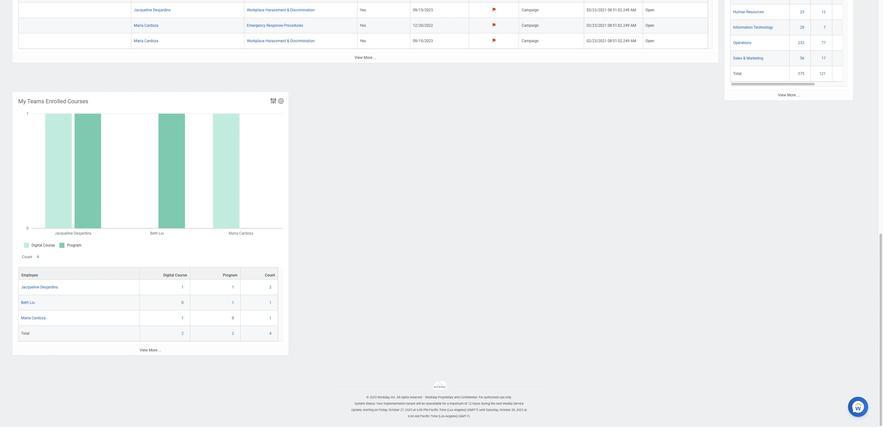 Task type: vqa. For each thing, say whether or not it's contained in the screenshot.
"Desjardins" corresponding to the right Jacqueline Desjardins link
yes



Task type: describe. For each thing, give the bounding box(es) containing it.
2 vertical spatial view more ... link
[[13, 345, 289, 355]]

my teams enrolled courses
[[18, 98, 88, 105]]

desjardins inside my teams enrolled courses element
[[40, 285, 58, 290]]

232
[[798, 41, 805, 45]]

11+ skills image for 17
[[835, 56, 851, 61]]

0 vertical spatial angeles)
[[454, 408, 467, 412]]

configure and view chart data image
[[270, 97, 277, 105]]

system
[[355, 402, 365, 405]]

375 button
[[798, 71, 805, 76]]

program button
[[190, 268, 240, 279]]

11+ skills image for 77
[[835, 40, 851, 46]]

emergency response procedures
[[247, 23, 303, 28]]

maria cardoza link for workplace
[[134, 38, 158, 43]]

3 08:51:02.249 from the top
[[608, 39, 630, 43]]

information technology
[[733, 25, 773, 30]]

3 02/23/2021 from the top
[[587, 39, 607, 43]]

my team's overdue required learning element
[[13, 0, 719, 63]]

view for worker skills band element
[[778, 93, 786, 97]]

operations link
[[733, 40, 752, 45]]

0 horizontal spatial 2 button
[[181, 331, 185, 336]]

human resources link
[[733, 9, 764, 14]]

1 vertical spatial 4
[[269, 331, 272, 336]]

2 yes from the top
[[360, 23, 366, 28]]

teams
[[27, 98, 44, 105]]

1 open element from the top
[[646, 7, 654, 12]]

on
[[374, 408, 378, 412]]

during
[[481, 402, 490, 405]]

0 vertical spatial 4
[[37, 255, 39, 259]]

1 horizontal spatial jacqueline desjardins link
[[134, 7, 171, 12]]

56 button
[[800, 56, 805, 61]]

only.
[[506, 396, 512, 399]]

maria inside my teams enrolled courses element
[[21, 316, 31, 320]]

1 horizontal spatial 4 button
[[269, 331, 272, 336]]

procedures
[[284, 23, 303, 28]]

3 yes from the top
[[360, 39, 366, 43]]

27,
[[400, 408, 405, 412]]

jacqueline inside my team's overdue required learning element
[[134, 8, 152, 12]]

12/20/2022
[[413, 23, 433, 28]]

row containing operations
[[730, 35, 879, 51]]

rights
[[401, 396, 409, 399]]

0 vertical spatial count
[[22, 255, 32, 259]]

2 campaign from the top
[[522, 23, 539, 28]]

pm
[[424, 408, 428, 412]]

12 button
[[822, 10, 827, 15]]

view more ... link for worker skills band element
[[725, 90, 853, 100]]

saturday,
[[486, 408, 499, 412]]

1 horizontal spatial (los
[[447, 408, 453, 412]]

service
[[514, 402, 524, 405]]

121
[[820, 72, 826, 76]]

worker skills band element
[[725, 0, 879, 100]]

tenant
[[406, 402, 415, 405]]

my
[[18, 98, 26, 105]]

for
[[479, 396, 483, 399]]

0 vertical spatial 6:00
[[417, 408, 423, 412]]

liu
[[30, 301, 35, 305]]

0 for left "0" button
[[181, 301, 184, 305]]

workplace harassment & discrimination link for jacqueline desjardins
[[247, 7, 315, 12]]

workday,
[[378, 396, 390, 399]]

0 horizontal spatial 2023
[[370, 396, 377, 399]]

and
[[454, 396, 460, 399]]

2 october from the left
[[500, 408, 511, 412]]

sales & marketing link
[[733, 55, 764, 61]]

am for third open element from the top of the my team's overdue required learning element
[[631, 39, 636, 43]]

inc.
[[391, 396, 396, 399]]

enrolled
[[46, 98, 66, 105]]

proprietary
[[438, 396, 454, 399]]

campaign element for second open element from the bottom of the my team's overdue required learning element
[[522, 22, 539, 28]]

0 horizontal spatial jacqueline desjardins link
[[21, 284, 58, 290]]

... for worker skills band element
[[797, 93, 800, 97]]

©
[[367, 396, 369, 399]]

12 inside button
[[822, 10, 826, 14]]

© 2023 workday, inc. all rights reserved. - workday proprietary and confidential. for authorized use only. system status: your implementation tenant will be unavailable for a maximum of 12 hours during the next weekly service update; starting on friday, october 27, 2023 at 6:00 pm pacific time (los angeles) (gmt-7) until saturday, october 28, 2023 at 6:00 am pacific time (los angeles) (gmt-7).
[[351, 396, 527, 418]]

17 button
[[822, 56, 827, 61]]

1 vertical spatial angeles)
[[445, 415, 458, 418]]

row containing employee
[[18, 267, 278, 280]]

digital course
[[163, 273, 187, 278]]

be
[[422, 402, 425, 405]]

jacqueline desjardins inside my team's overdue required learning element
[[134, 8, 171, 12]]

harassment for jacqueline desjardins
[[266, 8, 286, 12]]

unavailable
[[426, 402, 442, 405]]

3 open from the top
[[646, 39, 654, 43]]

11+ skills image for 121
[[835, 71, 851, 76]]

resources
[[746, 10, 764, 14]]

row containing beth liu
[[18, 295, 278, 311]]

for
[[442, 402, 446, 405]]

3 campaign from the top
[[522, 39, 539, 43]]

authorized
[[484, 396, 499, 399]]

23
[[800, 10, 805, 14]]

232 button
[[798, 40, 805, 46]]

a
[[447, 402, 449, 405]]

am for second open element from the bottom of the my team's overdue required learning element
[[631, 23, 636, 28]]

use
[[500, 396, 505, 399]]

-
[[424, 396, 425, 399]]

all
[[397, 396, 400, 399]]

am inside © 2023 workday, inc. all rights reserved. - workday proprietary and confidential. for authorized use only. system status: your implementation tenant will be unavailable for a maximum of 12 hours during the next weekly service update; starting on friday, october 27, 2023 at 6:00 pm pacific time (los angeles) (gmt-7) until saturday, october 28, 2023 at 6:00 am pacific time (los angeles) (gmt-7).
[[415, 415, 420, 418]]

view more ... inside my teams enrolled courses element
[[140, 348, 161, 353]]

3 open element from the top
[[646, 38, 654, 43]]

77
[[822, 41, 826, 45]]

employee button
[[19, 268, 139, 279]]

desjardins inside my team's overdue required learning element
[[153, 8, 171, 12]]

total for 2
[[21, 331, 30, 336]]

7)
[[476, 408, 478, 412]]

28 button
[[800, 25, 805, 30]]

1 horizontal spatial 0 button
[[232, 316, 235, 321]]

reserved.
[[410, 396, 423, 399]]

0 vertical spatial 4 button
[[37, 255, 40, 260]]

total element for 2
[[21, 330, 30, 336]]

of
[[465, 402, 467, 405]]

cardoza for workplace
[[144, 39, 158, 43]]

operations
[[733, 41, 752, 45]]

7 button
[[824, 25, 827, 30]]

0 for the rightmost "0" button
[[232, 316, 234, 320]]

2 at from the left
[[524, 408, 527, 412]]

2 02/23/2021 from the top
[[587, 23, 607, 28]]

& for jacqueline desjardins
[[287, 8, 289, 12]]

2 open from the top
[[646, 23, 654, 28]]

emergency response procedures link
[[247, 22, 303, 28]]

maria cardoza link inside my teams enrolled courses element
[[21, 315, 46, 320]]

maximum
[[450, 402, 464, 405]]

maria cardoza inside my teams enrolled courses element
[[21, 316, 46, 320]]

workplace for desjardins
[[247, 8, 265, 12]]

view inside my teams enrolled courses element
[[140, 348, 148, 353]]

... inside my teams enrolled courses element
[[158, 348, 161, 353]]



Task type: locate. For each thing, give the bounding box(es) containing it.
2 horizontal spatial view more ...
[[778, 93, 800, 97]]

1 horizontal spatial count
[[265, 273, 275, 278]]

1 vertical spatial open
[[646, 23, 654, 28]]

workplace harassment & discrimination up emergency response procedures link
[[247, 8, 315, 12]]

1 vertical spatial workplace harassment & discrimination
[[247, 39, 315, 43]]

view inside worker skills band element
[[778, 93, 786, 97]]

total for 375
[[733, 72, 742, 76]]

maria cardoza
[[134, 23, 158, 28], [134, 39, 158, 43], [21, 316, 46, 320]]

jacqueline inside my teams enrolled courses element
[[21, 285, 39, 290]]

(los down 'a'
[[447, 408, 453, 412]]

3 11+ skills image from the top
[[835, 40, 851, 46]]

1 horizontal spatial 2023
[[405, 408, 412, 412]]

1 vertical spatial workplace
[[247, 39, 265, 43]]

2 horizontal spatial 2 button
[[269, 285, 272, 290]]

yes
[[360, 8, 366, 12], [360, 23, 366, 28], [360, 39, 366, 43]]

09/15/2023 down 12/20/2022 at the left top of page
[[413, 39, 433, 43]]

open element
[[646, 7, 654, 12], [646, 22, 654, 28], [646, 38, 654, 43]]

5 11+ skills image from the top
[[835, 71, 851, 76]]

starting
[[363, 408, 374, 412]]

workplace harassment & discrimination down emergency response procedures
[[247, 39, 315, 43]]

maria
[[134, 23, 143, 28], [134, 39, 143, 43], [21, 316, 31, 320]]

02/23/2021 08:51:02.249 am for third open element from the top of the my team's overdue required learning element
[[587, 39, 636, 43]]

0 vertical spatial jacqueline
[[134, 8, 152, 12]]

2 horizontal spatial 2023
[[516, 408, 524, 412]]

view more ... inside worker skills band element
[[778, 93, 800, 97]]

campaign
[[522, 8, 539, 12], [522, 23, 539, 28], [522, 39, 539, 43]]

2 discrimination from the top
[[290, 39, 315, 43]]

... for my team's overdue required learning element
[[373, 55, 376, 60]]

0 vertical spatial workplace
[[247, 8, 265, 12]]

pacific down pm
[[420, 415, 430, 418]]

0 vertical spatial &
[[287, 8, 289, 12]]

2 campaign element from the top
[[522, 22, 539, 28]]

0 horizontal spatial time
[[431, 415, 438, 418]]

375
[[798, 72, 805, 76]]

0 horizontal spatial more
[[149, 348, 158, 353]]

maria for emergency response procedures
[[134, 23, 143, 28]]

02/23/2021 08:51:02.249 am for 3rd open element from the bottom of the my team's overdue required learning element
[[587, 8, 636, 12]]

1 02/23/2021 from the top
[[587, 8, 607, 12]]

update;
[[351, 408, 362, 412]]

2 vertical spatial ...
[[158, 348, 161, 353]]

0 horizontal spatial (los
[[438, 415, 445, 418]]

0 horizontal spatial total
[[21, 331, 30, 336]]

more for worker skills band element
[[787, 93, 796, 97]]

(gmt-
[[467, 408, 476, 412], [459, 415, 467, 418]]

1 campaign from the top
[[522, 8, 539, 12]]

2 horizontal spatial view
[[778, 93, 786, 97]]

status:
[[366, 402, 376, 405]]

total down beth
[[21, 331, 30, 336]]

1 workplace harassment & discrimination from the top
[[247, 8, 315, 12]]

beth
[[21, 301, 29, 305]]

1 discrimination from the top
[[290, 8, 315, 12]]

1 workplace harassment & discrimination link from the top
[[247, 7, 315, 12]]

7
[[824, 25, 826, 30]]

digital
[[163, 273, 174, 278]]

at right 28,
[[524, 408, 527, 412]]

6:00
[[417, 408, 423, 412], [408, 415, 414, 418]]

0 inside row
[[181, 301, 184, 305]]

0 horizontal spatial view
[[140, 348, 148, 353]]

& inside row
[[743, 56, 746, 61]]

campaign element for third open element from the top of the my team's overdue required learning element
[[522, 38, 539, 43]]

0 vertical spatial ...
[[373, 55, 376, 60]]

2
[[269, 285, 272, 290], [181, 331, 184, 336], [232, 331, 234, 336]]

the
[[491, 402, 495, 405]]

open
[[646, 8, 654, 12], [646, 23, 654, 28], [646, 39, 654, 43]]

row
[[18, 0, 708, 3], [730, 0, 879, 5], [18, 3, 708, 18], [730, 5, 879, 20], [18, 18, 708, 33], [730, 20, 879, 35], [18, 33, 708, 49], [730, 35, 879, 51], [730, 51, 879, 66], [730, 66, 879, 82], [18, 267, 278, 280], [18, 280, 278, 295], [18, 295, 278, 311], [18, 311, 278, 326], [18, 326, 278, 342]]

12 inside © 2023 workday, inc. all rights reserved. - workday proprietary and confidential. for authorized use only. system status: your implementation tenant will be unavailable for a maximum of 12 hours during the next weekly service update; starting on friday, october 27, 2023 at 6:00 pm pacific time (los angeles) (gmt-7) until saturday, october 28, 2023 at 6:00 am pacific time (los angeles) (gmt-7).
[[468, 402, 472, 405]]

2 09/15/2023 from the top
[[413, 39, 433, 43]]

2 08:51:02.249 from the top
[[608, 23, 630, 28]]

workplace harassment & discrimination link for maria cardoza
[[247, 38, 315, 43]]

discrimination down procedures
[[290, 39, 315, 43]]

footer
[[0, 381, 879, 420]]

2 vertical spatial yes
[[360, 39, 366, 43]]

& down procedures
[[287, 39, 289, 43]]

human
[[733, 10, 746, 14]]

courses
[[67, 98, 88, 105]]

(gmt- down of
[[459, 415, 467, 418]]

1 vertical spatial time
[[431, 415, 438, 418]]

beth liu link
[[21, 299, 35, 305]]

configure my teams enrolled courses image
[[278, 98, 284, 105]]

6:00 left pm
[[417, 408, 423, 412]]

1 vertical spatial total element
[[21, 330, 30, 336]]

total element inside my teams enrolled courses element
[[21, 330, 30, 336]]

1 vertical spatial view
[[778, 93, 786, 97]]

weekly
[[503, 402, 513, 405]]

harassment down emergency response procedures
[[266, 39, 286, 43]]

2 workplace from the top
[[247, 39, 265, 43]]

1 vertical spatial jacqueline desjardins
[[21, 285, 58, 290]]

2 vertical spatial open element
[[646, 38, 654, 43]]

28,
[[512, 408, 516, 412]]

total inside my teams enrolled courses element
[[21, 331, 30, 336]]

0 horizontal spatial at
[[413, 408, 416, 412]]

12 up 7
[[822, 10, 826, 14]]

1 at from the left
[[413, 408, 416, 412]]

2023 right 27,
[[405, 408, 412, 412]]

at down the tenant
[[413, 408, 416, 412]]

next
[[496, 402, 502, 405]]

cell
[[18, 0, 131, 3], [131, 0, 244, 3], [244, 0, 357, 3], [357, 0, 410, 3], [410, 0, 469, 3], [469, 0, 519, 3], [519, 0, 584, 3], [584, 0, 643, 3], [643, 0, 708, 3], [730, 0, 790, 5], [790, 0, 811, 5], [811, 0, 833, 5], [833, 0, 854, 5], [18, 3, 131, 18], [18, 18, 131, 33], [18, 33, 131, 49]]

11+ skills image right "7" button
[[835, 25, 851, 30]]

0 horizontal spatial 4
[[37, 255, 39, 259]]

1 vertical spatial (los
[[438, 415, 445, 418]]

& for maria cardoza
[[287, 39, 289, 43]]

0 vertical spatial view more ... link
[[13, 52, 719, 63]]

0 vertical spatial total element
[[733, 70, 742, 76]]

2023 right 28,
[[516, 408, 524, 412]]

1 vertical spatial maria cardoza
[[134, 39, 158, 43]]

1 11+ skills image from the top
[[835, 10, 851, 15]]

2 vertical spatial campaign element
[[522, 38, 539, 43]]

more inside worker skills band element
[[787, 93, 796, 97]]

october down weekly
[[500, 408, 511, 412]]

28
[[800, 25, 805, 30]]

1 vertical spatial campaign element
[[522, 22, 539, 28]]

2 11+ skills image from the top
[[835, 25, 851, 30]]

0 horizontal spatial jacqueline desjardins
[[21, 285, 58, 290]]

(los down for
[[438, 415, 445, 418]]

0 horizontal spatial 6:00
[[408, 415, 414, 418]]

... inside my team's overdue required learning element
[[373, 55, 376, 60]]

1 horizontal spatial october
[[500, 408, 511, 412]]

total element
[[733, 70, 742, 76], [21, 330, 30, 336]]

0 vertical spatial time
[[439, 408, 446, 412]]

digital course button
[[140, 268, 190, 279]]

at
[[413, 408, 416, 412], [524, 408, 527, 412]]

2 horizontal spatial ...
[[797, 93, 800, 97]]

total
[[733, 72, 742, 76], [21, 331, 30, 336]]

row containing human resources
[[730, 5, 879, 20]]

1 vertical spatial 6:00
[[408, 415, 414, 418]]

1 horizontal spatial total
[[733, 72, 742, 76]]

harassment up emergency response procedures link
[[266, 8, 286, 12]]

1 horizontal spatial jacqueline
[[134, 8, 152, 12]]

count button
[[241, 268, 278, 279]]

4 11+ skills image from the top
[[835, 56, 851, 61]]

2023
[[370, 396, 377, 399], [405, 408, 412, 412], [516, 408, 524, 412]]

cardoza inside my teams enrolled courses element
[[32, 316, 46, 320]]

workplace harassment & discrimination
[[247, 8, 315, 12], [247, 39, 315, 43]]

0 vertical spatial 08:51:02.249
[[608, 8, 630, 12]]

campaign element
[[522, 7, 539, 12], [522, 22, 539, 28], [522, 38, 539, 43]]

0 vertical spatial pacific
[[429, 408, 439, 412]]

pacific down unavailable
[[429, 408, 439, 412]]

1 vertical spatial view more ... link
[[725, 90, 853, 100]]

view more ... link for my team's overdue required learning element
[[13, 52, 719, 63]]

2 button
[[269, 285, 272, 290], [181, 331, 185, 336], [232, 331, 235, 336]]

2 vertical spatial cardoza
[[32, 316, 46, 320]]

2 vertical spatial 08:51:02.249
[[608, 39, 630, 43]]

2 02/23/2021 08:51:02.249 am from the top
[[587, 23, 636, 28]]

3 02/23/2021 08:51:02.249 am from the top
[[587, 39, 636, 43]]

56
[[800, 56, 805, 61]]

jacqueline desjardins inside my teams enrolled courses element
[[21, 285, 58, 290]]

count inside popup button
[[265, 273, 275, 278]]

total element for 375
[[733, 70, 742, 76]]

2 vertical spatial campaign
[[522, 39, 539, 43]]

row containing sales & marketing
[[730, 51, 879, 66]]

harassment for maria cardoza
[[266, 39, 286, 43]]

09/15/2023 for cardoza
[[413, 39, 433, 43]]

1 02/23/2021 08:51:02.249 am from the top
[[587, 8, 636, 12]]

information technology link
[[733, 24, 773, 30]]

total element down sales at the right top
[[733, 70, 742, 76]]

1 vertical spatial count
[[265, 273, 275, 278]]

02/23/2021 08:51:02.249 am for second open element from the bottom of the my team's overdue required learning element
[[587, 23, 636, 28]]

footer containing © 2023 workday, inc. all rights reserved. - workday proprietary and confidential. for authorized use only. system status: your implementation tenant will be unavailable for a maximum of 12 hours during the next weekly service update; starting on friday, october 27, 2023 at 6:00 pm pacific time (los angeles) (gmt-7) until saturday, october 28, 2023 at 6:00 am pacific time (los angeles) (gmt-7).
[[0, 381, 879, 420]]

1 horizontal spatial more
[[364, 55, 373, 60]]

2 open element from the top
[[646, 22, 654, 28]]

angeles) down 'a'
[[445, 415, 458, 418]]

1 vertical spatial 09/15/2023
[[413, 39, 433, 43]]

4
[[37, 255, 39, 259], [269, 331, 272, 336]]

1 vertical spatial jacqueline
[[21, 285, 39, 290]]

view more ... for my team's overdue required learning element
[[355, 55, 376, 60]]

0 horizontal spatial 2
[[181, 331, 184, 336]]

time down unavailable
[[431, 415, 438, 418]]

beth liu
[[21, 301, 35, 305]]

technology
[[754, 25, 773, 30]]

view inside my team's overdue required learning element
[[355, 55, 363, 60]]

workplace harassment & discrimination for maria cardoza
[[247, 39, 315, 43]]

october down implementation on the left bottom
[[389, 408, 400, 412]]

1 vertical spatial ...
[[797, 93, 800, 97]]

1 vertical spatial 08:51:02.249
[[608, 23, 630, 28]]

row containing information technology
[[730, 20, 879, 35]]

1 open from the top
[[646, 8, 654, 12]]

2 workplace harassment & discrimination link from the top
[[247, 38, 315, 43]]

1 vertical spatial pacific
[[420, 415, 430, 418]]

1 october from the left
[[389, 408, 400, 412]]

course
[[175, 273, 187, 278]]

employee
[[21, 273, 38, 278]]

1 campaign element from the top
[[522, 7, 539, 12]]

12 right of
[[468, 402, 472, 405]]

workplace harassment & discrimination link
[[247, 7, 315, 12], [247, 38, 315, 43]]

6:00 down the tenant
[[408, 415, 414, 418]]

my teams enrolled courses element
[[13, 92, 289, 355]]

discrimination for jacqueline desjardins
[[290, 8, 315, 12]]

1 horizontal spatial jacqueline desjardins
[[134, 8, 171, 12]]

harassment
[[266, 8, 286, 12], [266, 39, 286, 43]]

discrimination for maria cardoza
[[290, 39, 315, 43]]

(gmt- up 7). in the bottom right of the page
[[467, 408, 476, 412]]

total element down beth
[[21, 330, 30, 336]]

17
[[822, 56, 826, 61]]

1 vertical spatial (gmt-
[[459, 415, 467, 418]]

friday,
[[379, 408, 388, 412]]

pacific
[[429, 408, 439, 412], [420, 415, 430, 418]]

0 horizontal spatial total element
[[21, 330, 30, 336]]

2 vertical spatial maria cardoza
[[21, 316, 46, 320]]

program
[[223, 273, 237, 278]]

1 horizontal spatial (gmt-
[[467, 408, 476, 412]]

1 horizontal spatial at
[[524, 408, 527, 412]]

2023 right ©
[[370, 396, 377, 399]]

0 vertical spatial (gmt-
[[467, 408, 476, 412]]

total element inside worker skills band element
[[733, 70, 742, 76]]

maria cardoza for emergency
[[134, 23, 158, 28]]

(los
[[447, 408, 453, 412], [438, 415, 445, 418]]

& right sales at the right top
[[743, 56, 746, 61]]

11+ skills image right 77 button
[[835, 40, 851, 46]]

view more ...
[[355, 55, 376, 60], [778, 93, 800, 97], [140, 348, 161, 353]]

1 horizontal spatial ...
[[373, 55, 376, 60]]

0
[[181, 301, 184, 305], [232, 316, 234, 320]]

view more ... inside my team's overdue required learning element
[[355, 55, 376, 60]]

response
[[267, 23, 283, 28]]

11+ skills image right 17 button
[[835, 56, 851, 61]]

... inside worker skills band element
[[797, 93, 800, 97]]

view for my team's overdue required learning element
[[355, 55, 363, 60]]

121 button
[[820, 71, 827, 76]]

angeles) down maximum
[[454, 408, 467, 412]]

workplace for cardoza
[[247, 39, 265, 43]]

1 yes from the top
[[360, 8, 366, 12]]

0 horizontal spatial 4 button
[[37, 255, 40, 260]]

1 vertical spatial 4 button
[[269, 331, 272, 336]]

0 vertical spatial 12
[[822, 10, 826, 14]]

time
[[439, 408, 446, 412], [431, 415, 438, 418]]

& up procedures
[[287, 8, 289, 12]]

maria for workplace harassment & discrimination
[[134, 39, 143, 43]]

1 vertical spatial 02/23/2021
[[587, 23, 607, 28]]

until
[[479, 408, 485, 412]]

maria cardoza for workplace
[[134, 39, 158, 43]]

campaign element for 3rd open element from the bottom of the my team's overdue required learning element
[[522, 7, 539, 12]]

am for 3rd open element from the bottom of the my team's overdue required learning element
[[631, 8, 636, 12]]

0 vertical spatial maria
[[134, 23, 143, 28]]

total down sales at the right top
[[733, 72, 742, 76]]

marketing
[[747, 56, 764, 61]]

0 vertical spatial campaign element
[[522, 7, 539, 12]]

23 button
[[800, 10, 805, 15]]

1 workplace from the top
[[247, 8, 265, 12]]

2 vertical spatial 02/23/2021 08:51:02.249 am
[[587, 39, 636, 43]]

emergency
[[247, 23, 266, 28]]

workplace down emergency
[[247, 39, 265, 43]]

09/15/2023 for desjardins
[[413, 8, 433, 12]]

0 vertical spatial open element
[[646, 7, 654, 12]]

maria cardoza link
[[134, 22, 158, 28], [134, 38, 158, 43], [21, 315, 46, 320]]

workplace up emergency
[[247, 8, 265, 12]]

more inside my teams enrolled courses element
[[149, 348, 158, 353]]

human resources
[[733, 10, 764, 14]]

3 campaign element from the top
[[522, 38, 539, 43]]

0 button
[[181, 300, 185, 305], [232, 316, 235, 321]]

sales
[[733, 56, 742, 61]]

2 horizontal spatial more
[[787, 93, 796, 97]]

11+ skills image for 12
[[835, 10, 851, 15]]

workplace harassment & discrimination for jacqueline desjardins
[[247, 8, 315, 12]]

11+ skills image right 121 'button'
[[835, 71, 851, 76]]

2 vertical spatial 02/23/2021
[[587, 39, 607, 43]]

am
[[631, 8, 636, 12], [631, 23, 636, 28], [631, 39, 636, 43], [415, 415, 420, 418]]

implementation
[[384, 402, 406, 405]]

maria cardoza link for emergency
[[134, 22, 158, 28]]

0 horizontal spatial 12
[[468, 402, 472, 405]]

confidential.
[[460, 396, 478, 399]]

&
[[287, 8, 289, 12], [287, 39, 289, 43], [743, 56, 746, 61]]

2 workplace harassment & discrimination from the top
[[247, 39, 315, 43]]

view more ... for worker skills band element
[[778, 93, 800, 97]]

hours
[[472, 402, 480, 405]]

0 vertical spatial yes
[[360, 8, 366, 12]]

workplace harassment & discrimination link down emergency response procedures
[[247, 38, 315, 43]]

more inside my team's overdue required learning element
[[364, 55, 373, 60]]

1 08:51:02.249 from the top
[[608, 8, 630, 12]]

0 vertical spatial view
[[355, 55, 363, 60]]

1 09/15/2023 from the top
[[413, 8, 433, 12]]

11+ skills image right 12 button on the right
[[835, 10, 851, 15]]

1 horizontal spatial 2 button
[[232, 331, 235, 336]]

total inside worker skills band element
[[733, 72, 742, 76]]

more for my team's overdue required learning element
[[364, 55, 373, 60]]

2 harassment from the top
[[266, 39, 286, 43]]

discrimination up procedures
[[290, 8, 315, 12]]

1 horizontal spatial 12
[[822, 10, 826, 14]]

workplace harassment & discrimination link up emergency response procedures link
[[247, 7, 315, 12]]

0 horizontal spatial 0 button
[[181, 300, 185, 305]]

77 button
[[822, 40, 827, 46]]

1 harassment from the top
[[266, 8, 286, 12]]

0 horizontal spatial count
[[22, 255, 32, 259]]

11+ skills image
[[835, 10, 851, 15], [835, 25, 851, 30], [835, 40, 851, 46], [835, 56, 851, 61], [835, 71, 851, 76]]

cardoza
[[144, 23, 158, 28], [144, 39, 158, 43], [32, 316, 46, 320]]

09/15/2023 up 12/20/2022 at the left top of page
[[413, 8, 433, 12]]

2 vertical spatial open
[[646, 39, 654, 43]]

workday
[[425, 396, 437, 399]]

information
[[733, 25, 753, 30]]

0 horizontal spatial view more ...
[[140, 348, 161, 353]]

1 vertical spatial 02/23/2021 08:51:02.249 am
[[587, 23, 636, 28]]

7).
[[467, 415, 471, 418]]

1 vertical spatial harassment
[[266, 39, 286, 43]]

11+ skills image for 7
[[835, 25, 851, 30]]

jacqueline
[[134, 8, 152, 12], [21, 285, 39, 290]]

1 horizontal spatial 2
[[232, 331, 234, 336]]

will
[[416, 402, 421, 405]]

0 horizontal spatial (gmt-
[[459, 415, 467, 418]]

time down for
[[439, 408, 446, 412]]

more
[[364, 55, 373, 60], [787, 93, 796, 97], [149, 348, 158, 353]]

0 horizontal spatial desjardins
[[40, 285, 58, 290]]

cardoza for emergency
[[144, 23, 158, 28]]

view more ... link
[[13, 52, 719, 63], [725, 90, 853, 100], [13, 345, 289, 355]]

1 button
[[181, 285, 185, 290], [232, 285, 235, 290], [232, 300, 235, 305], [269, 300, 272, 305], [181, 316, 185, 321], [269, 316, 272, 321]]

1 vertical spatial discrimination
[[290, 39, 315, 43]]

2 horizontal spatial 2
[[269, 285, 272, 290]]

1 vertical spatial more
[[787, 93, 796, 97]]



